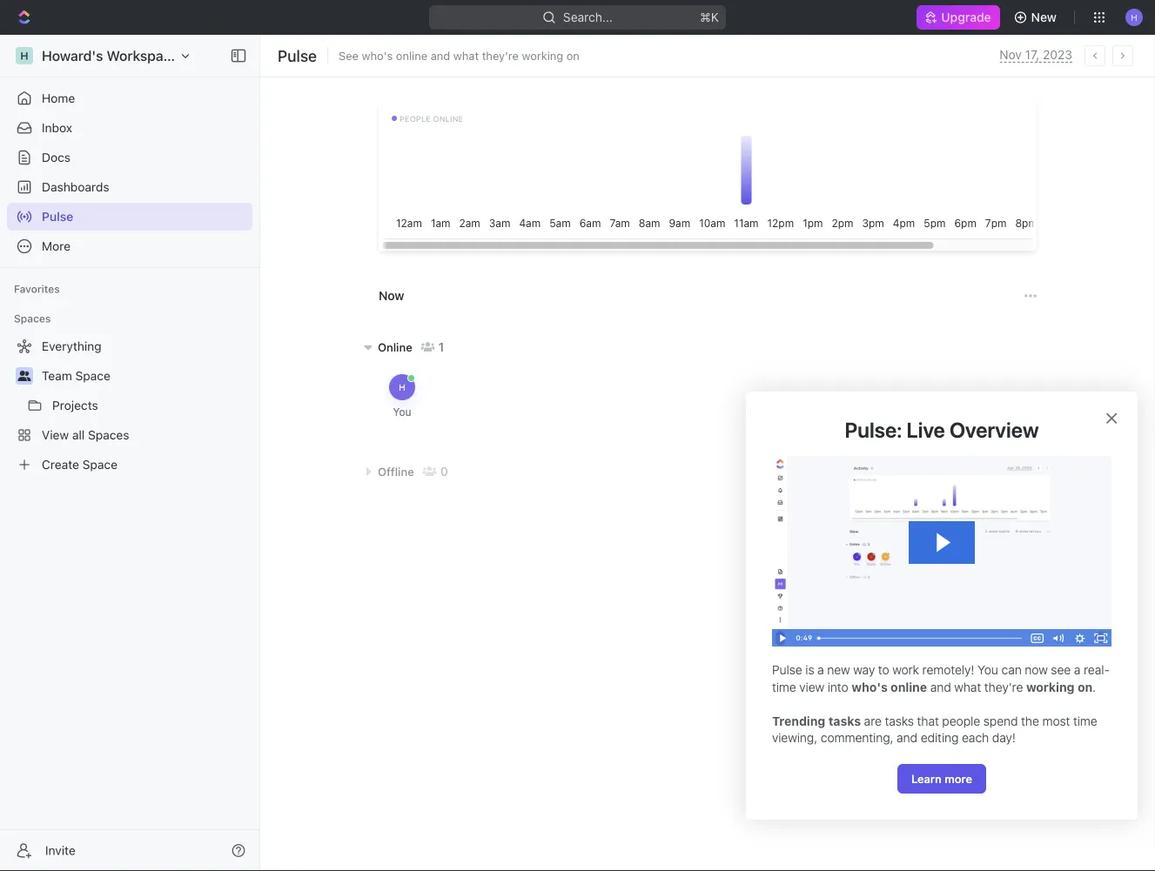 Task type: vqa. For each thing, say whether or not it's contained in the screenshot.
most
yes



Task type: describe. For each thing, give the bounding box(es) containing it.
tree inside sidebar navigation
[[7, 333, 253, 479]]

pulse: live overview dialog
[[746, 392, 1138, 820]]

6pm
[[955, 217, 977, 229]]

dashboards
[[42, 180, 109, 194]]

0 vertical spatial who's
[[362, 49, 393, 62]]

7am
[[610, 217, 630, 229]]

now
[[379, 289, 404, 303]]

2023
[[1043, 47, 1073, 62]]

1pm
[[803, 217, 823, 229]]

now
[[1025, 663, 1048, 677]]

12am 1am 2am 3am 4am 5am 6am 7am 8am 9am 10am
[[396, 217, 726, 229]]

pulse inside pulse is a new way to work remotely! you can now see a real- time view into
[[772, 663, 803, 677]]

2 horizontal spatial and
[[931, 680, 952, 694]]

inbox link
[[7, 114, 253, 142]]

0
[[440, 465, 448, 479]]

working inside pulse: live overview dialog
[[1027, 680, 1075, 694]]

1 a from the left
[[818, 663, 824, 677]]

8pm
[[1016, 217, 1038, 229]]

overview
[[950, 418, 1039, 442]]

favorites
[[14, 283, 60, 295]]

2pm
[[832, 217, 854, 229]]

2am
[[459, 217, 481, 229]]

they're inside pulse: live overview dialog
[[985, 680, 1024, 694]]

nov
[[1000, 47, 1022, 62]]

tasks for are
[[885, 714, 914, 729]]

team
[[42, 369, 72, 383]]

10am
[[699, 217, 726, 229]]

h inside sidebar navigation
[[20, 50, 28, 62]]

17,
[[1026, 47, 1040, 62]]

pulse:
[[845, 418, 903, 442]]

and inside are tasks that people spend the most time viewing, commenting, and editing each day!
[[897, 731, 918, 746]]

editing
[[921, 731, 959, 746]]

viewing,
[[772, 731, 818, 746]]

upgrade
[[942, 10, 992, 24]]

0 vertical spatial pulse
[[278, 46, 317, 65]]

projects
[[52, 398, 98, 413]]

pulse link
[[7, 203, 253, 231]]

who's inside pulse: live overview dialog
[[852, 680, 888, 694]]

that
[[918, 714, 940, 729]]

dashboards link
[[7, 173, 253, 201]]

.
[[1093, 680, 1096, 694]]

pulse: live overview
[[845, 418, 1039, 442]]

favorites button
[[7, 279, 67, 300]]

projects link
[[52, 392, 249, 420]]

11am
[[734, 217, 759, 229]]

12pm 1pm 2pm 3pm 4pm 5pm 6pm 7pm
[[768, 217, 1007, 229]]

2 a from the left
[[1075, 663, 1081, 677]]

to
[[879, 663, 890, 677]]

9am
[[669, 217, 691, 229]]

home link
[[7, 84, 253, 112]]

space for create space
[[83, 458, 118, 472]]

offline
[[378, 466, 414, 479]]

you inside pulse is a new way to work remotely! you can now see a real- time view into
[[978, 663, 999, 677]]

see
[[339, 49, 359, 62]]

docs link
[[7, 144, 253, 172]]

tasks for trending
[[829, 714, 861, 729]]

new
[[1032, 10, 1057, 24]]

nov 17, 2023
[[1000, 47, 1073, 62]]

can
[[1002, 663, 1022, 677]]

view all spaces link
[[7, 422, 249, 449]]

all
[[72, 428, 85, 442]]

howard's workspace, , element
[[16, 47, 33, 64]]

3am
[[489, 217, 511, 229]]

learn more
[[912, 773, 973, 786]]

× button
[[1105, 405, 1119, 429]]

more button
[[7, 233, 253, 260]]

h button
[[1121, 3, 1149, 31]]

0 horizontal spatial and
[[431, 49, 450, 62]]

real-
[[1084, 663, 1110, 677]]

sidebar navigation
[[0, 35, 264, 872]]

docs
[[42, 150, 71, 165]]

user group image
[[18, 371, 31, 381]]

into
[[828, 680, 849, 694]]



Task type: locate. For each thing, give the bounding box(es) containing it.
2 vertical spatial pulse
[[772, 663, 803, 677]]

1 vertical spatial pulse
[[42, 209, 73, 224]]

1 horizontal spatial time
[[1074, 714, 1098, 729]]

1 vertical spatial spaces
[[88, 428, 129, 442]]

online inside pulse: live overview dialog
[[891, 680, 928, 694]]

online
[[396, 49, 428, 62], [433, 114, 463, 123], [891, 680, 928, 694]]

1 vertical spatial space
[[83, 458, 118, 472]]

h inside dropdown button
[[1132, 12, 1138, 22]]

view
[[800, 680, 825, 694]]

you
[[393, 406, 411, 418], [978, 663, 999, 677]]

tasks
[[829, 714, 861, 729], [885, 714, 914, 729]]

0 horizontal spatial h
[[20, 50, 28, 62]]

inbox
[[42, 121, 72, 135]]

new
[[828, 663, 851, 677]]

0 horizontal spatial you
[[393, 406, 411, 418]]

1 vertical spatial h
[[20, 50, 28, 62]]

view
[[42, 428, 69, 442]]

a
[[818, 663, 824, 677], [1075, 663, 1081, 677]]

0 vertical spatial on
[[567, 49, 580, 62]]

work
[[893, 663, 920, 677]]

are
[[865, 714, 882, 729]]

online for who's online and what they're working on .
[[891, 680, 928, 694]]

nov 17, 2023 button
[[1000, 47, 1073, 63]]

home
[[42, 91, 75, 105]]

2 horizontal spatial online
[[891, 680, 928, 694]]

working
[[522, 49, 564, 62], [1027, 680, 1075, 694]]

who's right the see
[[362, 49, 393, 62]]

0 vertical spatial working
[[522, 49, 564, 62]]

on down the real-
[[1078, 680, 1093, 694]]

people
[[943, 714, 981, 729]]

howard's workspace
[[42, 47, 179, 64]]

1 horizontal spatial who's
[[852, 680, 888, 694]]

what down remotely!
[[955, 680, 982, 694]]

pulse left the see
[[278, 46, 317, 65]]

1 vertical spatial working
[[1027, 680, 1075, 694]]

remotely!
[[923, 663, 975, 677]]

and down that
[[897, 731, 918, 746]]

1 horizontal spatial tasks
[[885, 714, 914, 729]]

tasks inside are tasks that people spend the most time viewing, commenting, and editing each day!
[[885, 714, 914, 729]]

0 vertical spatial what
[[454, 49, 479, 62]]

everything
[[42, 339, 102, 354]]

invite
[[45, 844, 76, 858]]

a right is
[[818, 663, 824, 677]]

what inside pulse: live overview dialog
[[955, 680, 982, 694]]

online up 'people'
[[396, 49, 428, 62]]

space up "projects"
[[75, 369, 110, 383]]

create space link
[[7, 451, 249, 479]]

tree containing everything
[[7, 333, 253, 479]]

pulse inside 'link'
[[42, 209, 73, 224]]

online right 'people'
[[433, 114, 463, 123]]

they're
[[482, 49, 519, 62], [985, 680, 1024, 694]]

tree
[[7, 333, 253, 479]]

1 vertical spatial online
[[433, 114, 463, 123]]

3pm
[[863, 217, 885, 229]]

trending tasks
[[772, 714, 861, 729]]

everything link
[[7, 333, 249, 361]]

5am
[[550, 217, 571, 229]]

0 vertical spatial h
[[1132, 12, 1138, 22]]

learn more button
[[898, 764, 987, 794]]

team space
[[42, 369, 110, 383]]

0 horizontal spatial pulse
[[42, 209, 73, 224]]

0 horizontal spatial time
[[772, 680, 797, 694]]

1 horizontal spatial and
[[897, 731, 918, 746]]

1 vertical spatial who's
[[852, 680, 888, 694]]

2 vertical spatial h
[[399, 382, 406, 392]]

0 horizontal spatial spaces
[[14, 313, 51, 325]]

who's down way at the right bottom
[[852, 680, 888, 694]]

working down search... at the top of page
[[522, 49, 564, 62]]

pulse is a new way to work remotely! you can now see a real- time view into
[[772, 663, 1110, 694]]

space for team space
[[75, 369, 110, 383]]

0 vertical spatial you
[[393, 406, 411, 418]]

time inside pulse is a new way to work remotely! you can now see a real- time view into
[[772, 680, 797, 694]]

people online
[[400, 114, 463, 123]]

2 vertical spatial and
[[897, 731, 918, 746]]

time left the view
[[772, 680, 797, 694]]

1 horizontal spatial on
[[1078, 680, 1093, 694]]

are tasks that people spend the most time viewing, commenting, and editing each day!
[[772, 714, 1101, 746]]

1am
[[431, 217, 451, 229]]

1 vertical spatial you
[[978, 663, 999, 677]]

spaces
[[14, 313, 51, 325], [88, 428, 129, 442]]

live
[[907, 418, 946, 442]]

0 vertical spatial online
[[396, 49, 428, 62]]

and up people online
[[431, 49, 450, 62]]

1 horizontal spatial you
[[978, 663, 999, 677]]

see who's online and what they're working on
[[339, 49, 580, 62]]

1 horizontal spatial h
[[399, 382, 406, 392]]

what up people online
[[454, 49, 479, 62]]

0 horizontal spatial online
[[396, 49, 428, 62]]

search...
[[563, 10, 613, 24]]

day!
[[993, 731, 1016, 746]]

you up who's online and what they're working on .
[[978, 663, 999, 677]]

5pm
[[924, 217, 946, 229]]

trending
[[772, 714, 826, 729]]

2 horizontal spatial h
[[1132, 12, 1138, 22]]

8am
[[639, 217, 661, 229]]

team space link
[[42, 362, 249, 390]]

1 tasks from the left
[[829, 714, 861, 729]]

upgrade link
[[917, 5, 1000, 30]]

time right the most
[[1074, 714, 1098, 729]]

0 horizontal spatial on
[[567, 49, 580, 62]]

0 vertical spatial spaces
[[14, 313, 51, 325]]

1
[[439, 340, 445, 354]]

0 horizontal spatial who's
[[362, 49, 393, 62]]

1 vertical spatial what
[[955, 680, 982, 694]]

12pm
[[768, 217, 794, 229]]

pulse
[[278, 46, 317, 65], [42, 209, 73, 224], [772, 663, 803, 677]]

spaces right all
[[88, 428, 129, 442]]

online
[[378, 341, 413, 354]]

on down search... at the top of page
[[567, 49, 580, 62]]

4pm
[[893, 217, 916, 229]]

0 vertical spatial time
[[772, 680, 797, 694]]

1 vertical spatial they're
[[985, 680, 1024, 694]]

pulse left is
[[772, 663, 803, 677]]

time inside are tasks that people spend the most time viewing, commenting, and editing each day!
[[1074, 714, 1098, 729]]

create
[[42, 458, 79, 472]]

working down see
[[1027, 680, 1075, 694]]

is
[[806, 663, 815, 677]]

pulse up more
[[42, 209, 73, 224]]

time
[[772, 680, 797, 694], [1074, 714, 1098, 729]]

2 horizontal spatial pulse
[[772, 663, 803, 677]]

each
[[962, 731, 990, 746]]

×
[[1105, 405, 1119, 429]]

1 horizontal spatial online
[[433, 114, 463, 123]]

1 horizontal spatial what
[[955, 680, 982, 694]]

online for people online
[[433, 114, 463, 123]]

see
[[1052, 663, 1071, 677]]

howard's
[[42, 47, 103, 64]]

and down remotely!
[[931, 680, 952, 694]]

way
[[854, 663, 875, 677]]

a right see
[[1075, 663, 1081, 677]]

spaces down favorites
[[14, 313, 51, 325]]

1 vertical spatial on
[[1078, 680, 1093, 694]]

1 vertical spatial and
[[931, 680, 952, 694]]

2 tasks from the left
[[885, 714, 914, 729]]

1 vertical spatial time
[[1074, 714, 1098, 729]]

0 horizontal spatial they're
[[482, 49, 519, 62]]

most
[[1043, 714, 1071, 729]]

0 horizontal spatial working
[[522, 49, 564, 62]]

0 vertical spatial space
[[75, 369, 110, 383]]

0 horizontal spatial tasks
[[829, 714, 861, 729]]

view all spaces
[[42, 428, 129, 442]]

you up 'offline'
[[393, 406, 411, 418]]

who's
[[362, 49, 393, 62], [852, 680, 888, 694]]

on
[[567, 49, 580, 62], [1078, 680, 1093, 694]]

1 horizontal spatial spaces
[[88, 428, 129, 442]]

new button
[[1007, 3, 1068, 31]]

more
[[945, 773, 973, 786]]

workspace
[[107, 47, 179, 64]]

space
[[75, 369, 110, 383], [83, 458, 118, 472]]

on inside pulse: live overview dialog
[[1078, 680, 1093, 694]]

12am
[[396, 217, 422, 229]]

more
[[42, 239, 71, 253]]

tasks right are
[[885, 714, 914, 729]]

1 horizontal spatial they're
[[985, 680, 1024, 694]]

tasks up commenting,
[[829, 714, 861, 729]]

1 horizontal spatial working
[[1027, 680, 1075, 694]]

0 vertical spatial and
[[431, 49, 450, 62]]

1 horizontal spatial a
[[1075, 663, 1081, 677]]

space down view all spaces on the left of the page
[[83, 458, 118, 472]]

7pm
[[986, 217, 1007, 229]]

4am
[[519, 217, 541, 229]]

0 vertical spatial they're
[[482, 49, 519, 62]]

spend
[[984, 714, 1019, 729]]

⌘k
[[700, 10, 719, 24]]

6am
[[580, 217, 601, 229]]

2 vertical spatial online
[[891, 680, 928, 694]]

1 horizontal spatial pulse
[[278, 46, 317, 65]]

people
[[400, 114, 431, 123]]

online down work
[[891, 680, 928, 694]]

0 horizontal spatial what
[[454, 49, 479, 62]]

0 horizontal spatial a
[[818, 663, 824, 677]]



